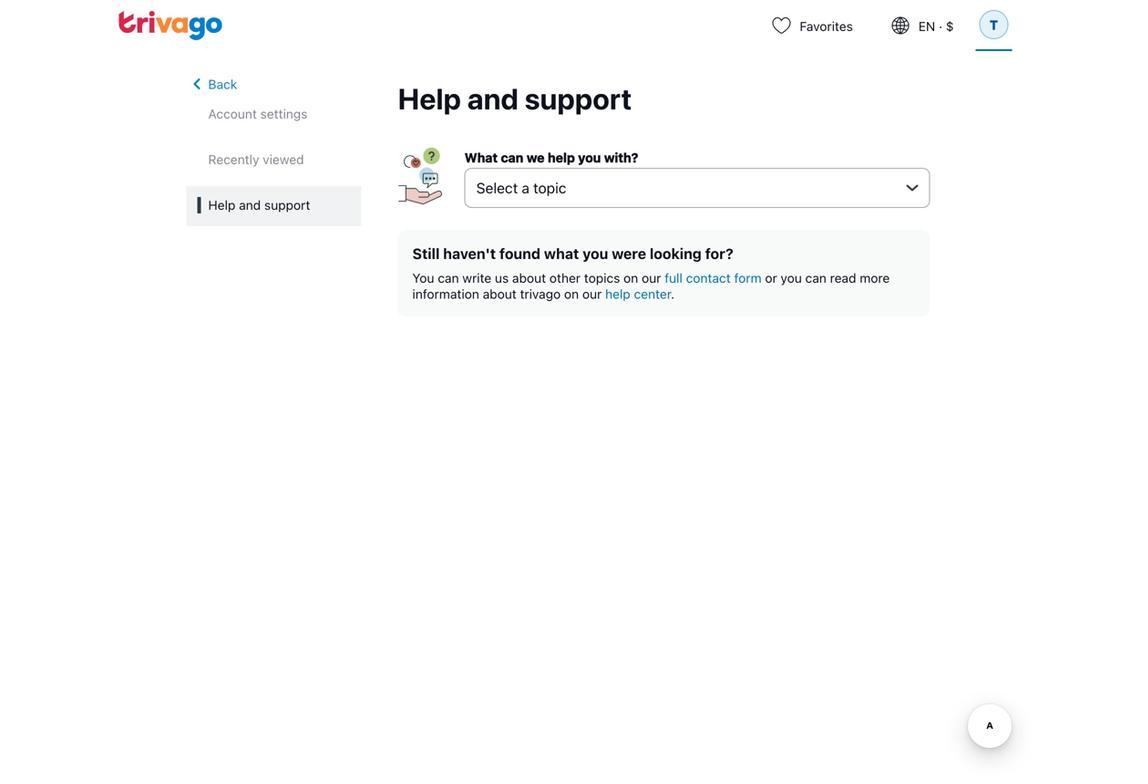 Task type: vqa. For each thing, say whether or not it's contained in the screenshot.
You can
yes



Task type: locate. For each thing, give the bounding box(es) containing it.
still haven't found what you were looking for?
[[413, 245, 734, 262]]

0 horizontal spatial can
[[438, 270, 459, 286]]

support up what can we help you with? on the top of the page
[[525, 81, 632, 116]]

help
[[398, 81, 462, 116], [208, 197, 236, 213]]

were
[[612, 245, 647, 262]]

about
[[513, 270, 546, 286], [483, 286, 517, 301]]

contact
[[687, 270, 731, 286]]

help down topics
[[606, 286, 631, 301]]

and down recently viewed
[[239, 197, 261, 213]]

about up trivago
[[513, 270, 546, 286]]

trivago
[[520, 286, 561, 301]]

help center link
[[606, 286, 671, 301]]

about inside or you can read more information about trivago on our
[[483, 286, 517, 301]]

1 horizontal spatial help and support
[[398, 81, 632, 116]]

and up what
[[468, 81, 519, 116]]

0 horizontal spatial and
[[239, 197, 261, 213]]

1 vertical spatial you
[[583, 245, 609, 262]]

help right we at top left
[[548, 150, 575, 165]]

0 vertical spatial support
[[525, 81, 632, 116]]

form
[[735, 270, 762, 286]]

our
[[642, 270, 662, 286], [583, 286, 602, 301]]

can up information
[[438, 270, 459, 286]]

1 vertical spatial our
[[583, 286, 602, 301]]

recently viewed link
[[187, 140, 362, 181]]

or
[[766, 270, 778, 286]]

2 horizontal spatial can
[[806, 270, 827, 286]]

0 vertical spatial our
[[642, 270, 662, 286]]

0 vertical spatial on
[[624, 270, 639, 286]]

help
[[548, 150, 575, 165], [606, 286, 631, 301]]

can
[[501, 150, 524, 165], [438, 270, 459, 286], [806, 270, 827, 286]]

0 vertical spatial you
[[579, 150, 601, 165]]

help center .
[[606, 286, 675, 301]]

1 vertical spatial help
[[208, 197, 236, 213]]

on up help center link
[[624, 270, 639, 286]]

1 horizontal spatial help
[[606, 286, 631, 301]]

0 vertical spatial help
[[398, 81, 462, 116]]

1 vertical spatial help and support
[[208, 197, 310, 213]]

1 horizontal spatial and
[[468, 81, 519, 116]]

our inside or you can read more information about trivago on our
[[583, 286, 602, 301]]

1 horizontal spatial can
[[501, 150, 524, 165]]

can left read
[[806, 270, 827, 286]]

our down "you can write us about other topics on our full contact form"
[[583, 286, 602, 301]]

0 vertical spatial help
[[548, 150, 575, 165]]

1 horizontal spatial on
[[624, 270, 639, 286]]

0 horizontal spatial on
[[565, 286, 579, 301]]

2 vertical spatial you
[[781, 270, 803, 286]]

haven't
[[443, 245, 496, 262]]

help and support
[[398, 81, 632, 116], [208, 197, 310, 213]]

what
[[544, 245, 579, 262]]

can inside or you can read more information about trivago on our
[[806, 270, 827, 286]]

you left with?
[[579, 150, 601, 165]]

on down other
[[565, 286, 579, 301]]

1 vertical spatial support
[[265, 197, 310, 213]]

0 horizontal spatial help
[[208, 197, 236, 213]]

you
[[413, 270, 435, 286]]

other
[[550, 270, 581, 286]]

settings
[[261, 106, 308, 121]]

our up center
[[642, 270, 662, 286]]

help and support down recently viewed
[[208, 197, 310, 213]]

.
[[671, 286, 675, 301]]

for?
[[706, 245, 734, 262]]

you inside or you can read more information about trivago on our
[[781, 270, 803, 286]]

still
[[413, 245, 440, 262]]

on
[[624, 270, 639, 286], [565, 286, 579, 301]]

or you can read more information about trivago on our
[[413, 270, 891, 301]]

can left we at top left
[[501, 150, 524, 165]]

you for what
[[583, 245, 609, 262]]

$
[[947, 19, 955, 34]]

·
[[940, 19, 943, 34]]

support
[[525, 81, 632, 116], [265, 197, 310, 213]]

1 horizontal spatial our
[[642, 270, 662, 286]]

with?
[[605, 150, 639, 165]]

about down us
[[483, 286, 517, 301]]

back button
[[187, 73, 237, 95]]

1 vertical spatial on
[[565, 286, 579, 301]]

and
[[468, 81, 519, 116], [239, 197, 261, 213]]

support down 'viewed'
[[265, 197, 310, 213]]

back
[[208, 76, 237, 91]]

you
[[579, 150, 601, 165], [583, 245, 609, 262], [781, 270, 803, 286]]

help and support up we at top left
[[398, 81, 632, 116]]

you up topics
[[583, 245, 609, 262]]

1 vertical spatial about
[[483, 286, 517, 301]]

you right or at the right top of page
[[781, 270, 803, 286]]

0 vertical spatial help and support
[[398, 81, 632, 116]]

0 horizontal spatial our
[[583, 286, 602, 301]]



Task type: describe. For each thing, give the bounding box(es) containing it.
recently
[[208, 152, 259, 167]]

write
[[463, 270, 492, 286]]

us
[[495, 270, 509, 286]]

information
[[413, 286, 480, 301]]

account settings
[[208, 106, 308, 121]]

found
[[500, 245, 541, 262]]

can for you
[[438, 270, 459, 286]]

en · $ button
[[876, 0, 976, 51]]

en · $
[[919, 19, 955, 34]]

1 horizontal spatial help
[[398, 81, 462, 116]]

can for what
[[501, 150, 524, 165]]

read
[[831, 270, 857, 286]]

what
[[465, 150, 498, 165]]

looking
[[650, 245, 702, 262]]

account
[[208, 106, 257, 121]]

we
[[527, 150, 545, 165]]

favorites
[[800, 19, 854, 34]]

0 vertical spatial about
[[513, 270, 546, 286]]

viewed
[[263, 152, 304, 167]]

0 horizontal spatial support
[[265, 197, 310, 213]]

full
[[665, 270, 683, 286]]

on inside or you can read more information about trivago on our
[[565, 286, 579, 301]]

favorites link
[[757, 0, 876, 51]]

t button
[[976, 0, 1013, 51]]

you can write us about other topics on our full contact form
[[413, 270, 762, 286]]

full contact form link
[[665, 270, 762, 286]]

you for help
[[579, 150, 601, 165]]

topics
[[585, 270, 621, 286]]

0 vertical spatial and
[[468, 81, 519, 116]]

help and support link
[[187, 186, 362, 226]]

1 horizontal spatial support
[[525, 81, 632, 116]]

0 horizontal spatial help and support
[[208, 197, 310, 213]]

trivago logo image
[[119, 11, 223, 40]]

center
[[634, 286, 671, 301]]

account settings link
[[187, 95, 362, 135]]

more
[[860, 270, 891, 286]]

what can we help you with?
[[465, 150, 639, 165]]

en
[[919, 19, 936, 34]]

1 vertical spatial and
[[239, 197, 261, 213]]

recently viewed
[[208, 152, 304, 167]]

t
[[991, 17, 999, 32]]

0 horizontal spatial help
[[548, 150, 575, 165]]

1 vertical spatial help
[[606, 286, 631, 301]]



